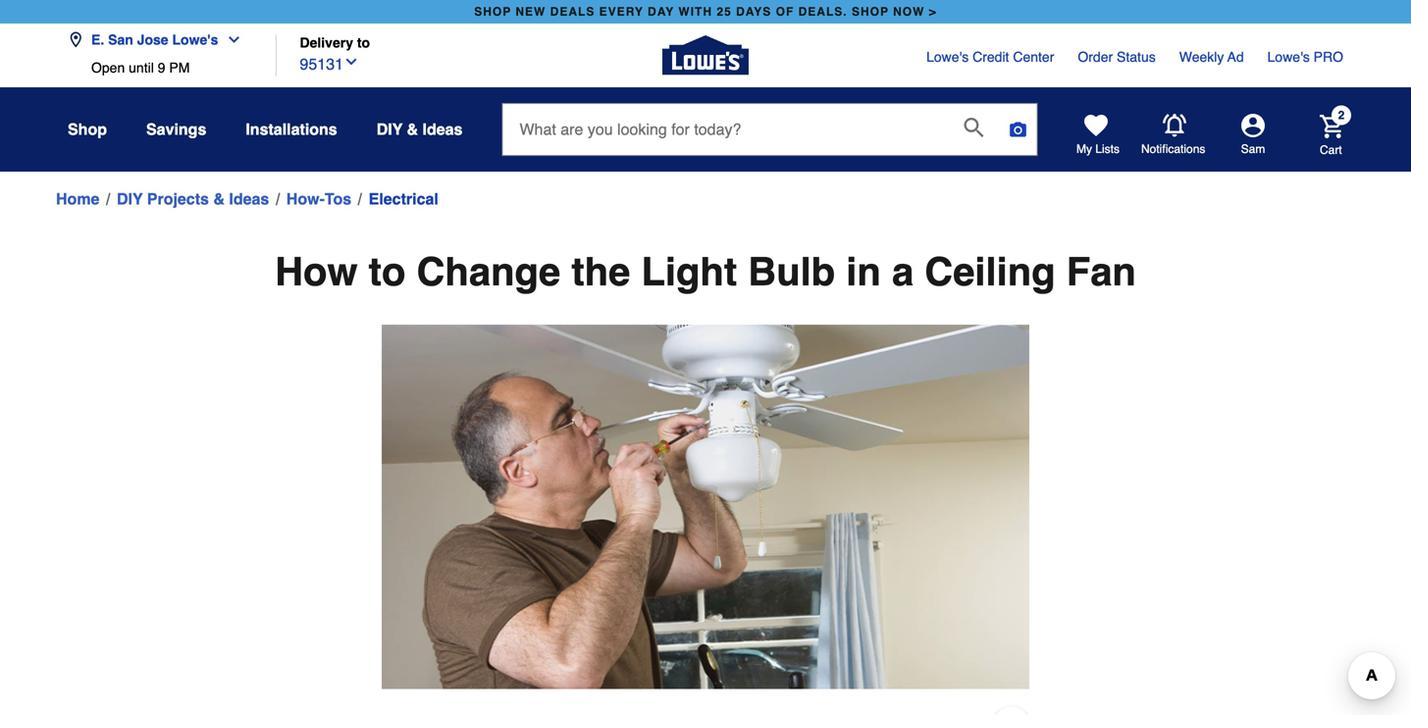 Task type: locate. For each thing, give the bounding box(es) containing it.
1 horizontal spatial shop
[[852, 5, 889, 19]]

chevron down image inside e. san jose lowe's button
[[218, 32, 242, 48]]

&
[[407, 120, 418, 138], [213, 190, 225, 208]]

new
[[516, 5, 546, 19]]

diy
[[377, 120, 403, 138], [117, 190, 143, 208]]

1 horizontal spatial diy
[[377, 120, 403, 138]]

deals.
[[799, 5, 848, 19]]

how-
[[286, 190, 325, 208]]

0 vertical spatial diy
[[377, 120, 403, 138]]

ceiling
[[925, 249, 1056, 295]]

0 horizontal spatial diy
[[117, 190, 143, 208]]

0 vertical spatial ideas
[[423, 120, 463, 138]]

lowe's
[[172, 32, 218, 48], [927, 49, 969, 65], [1268, 49, 1310, 65]]

search image
[[964, 118, 984, 137]]

diy for diy projects & ideas
[[117, 190, 143, 208]]

0 horizontal spatial shop
[[474, 5, 512, 19]]

1 vertical spatial ideas
[[229, 190, 269, 208]]

diy up electrical
[[377, 120, 403, 138]]

2 horizontal spatial lowe's
[[1268, 49, 1310, 65]]

deals
[[550, 5, 595, 19]]

tos
[[325, 190, 352, 208]]

shop new deals every day with 25 days of deals. shop now > link
[[470, 0, 941, 24]]

with
[[679, 5, 713, 19]]

lowe's credit center
[[927, 49, 1055, 65]]

lowe's up pm
[[172, 32, 218, 48]]

1 vertical spatial to
[[369, 249, 406, 295]]

to
[[357, 35, 370, 51], [369, 249, 406, 295]]

1 vertical spatial diy
[[117, 190, 143, 208]]

ideas up electrical
[[423, 120, 463, 138]]

to right delivery on the top of page
[[357, 35, 370, 51]]

to for delivery
[[357, 35, 370, 51]]

e. san jose lowe's
[[91, 32, 218, 48]]

ideas
[[423, 120, 463, 138], [229, 190, 269, 208]]

0 horizontal spatial chevron down image
[[218, 32, 242, 48]]

lowe's left "credit"
[[927, 49, 969, 65]]

diy projects & ideas link
[[117, 188, 269, 211]]

1 vertical spatial &
[[213, 190, 225, 208]]

shop new deals every day with 25 days of deals. shop now >
[[474, 5, 937, 19]]

jose
[[137, 32, 168, 48]]

installations
[[246, 120, 337, 138]]

0 horizontal spatial lowe's
[[172, 32, 218, 48]]

1 horizontal spatial &
[[407, 120, 418, 138]]

chevron down image down delivery to
[[344, 54, 359, 70]]

chevron down image
[[218, 32, 242, 48], [344, 54, 359, 70]]

e. san jose lowe's button
[[68, 20, 250, 60]]

delivery to
[[300, 35, 370, 51]]

>
[[929, 5, 937, 19]]

95131 button
[[300, 51, 359, 76]]

a man changing a lightbulb in a ceiling fan light. image
[[382, 325, 1030, 690]]

weekly
[[1180, 49, 1225, 65]]

sam button
[[1207, 114, 1301, 157]]

& up electrical
[[407, 120, 418, 138]]

lowe's home improvement lists image
[[1085, 114, 1108, 137]]

of
[[776, 5, 795, 19]]

lowe's left pro
[[1268, 49, 1310, 65]]

order
[[1078, 49, 1113, 65]]

pro
[[1314, 49, 1344, 65]]

installations button
[[246, 112, 337, 147]]

order status
[[1078, 49, 1156, 65]]

0 horizontal spatial &
[[213, 190, 225, 208]]

0 vertical spatial &
[[407, 120, 418, 138]]

ideas left how-
[[229, 190, 269, 208]]

electrical
[[369, 190, 439, 208]]

0 vertical spatial chevron down image
[[218, 32, 242, 48]]

sam
[[1242, 142, 1266, 156]]

1 vertical spatial chevron down image
[[344, 54, 359, 70]]

shop left now
[[852, 5, 889, 19]]

0 vertical spatial to
[[357, 35, 370, 51]]

chevron down image right jose
[[218, 32, 242, 48]]

how to change the light bulb in a ceiling fan
[[275, 249, 1137, 295]]

1 horizontal spatial chevron down image
[[344, 54, 359, 70]]

diy & ideas button
[[377, 112, 463, 147]]

1 horizontal spatial lowe's
[[927, 49, 969, 65]]

1 horizontal spatial ideas
[[423, 120, 463, 138]]

days
[[736, 5, 772, 19]]

to right 'how'
[[369, 249, 406, 295]]

order status link
[[1078, 47, 1156, 67]]

0 horizontal spatial ideas
[[229, 190, 269, 208]]

95131
[[300, 55, 344, 73]]

cart
[[1320, 143, 1343, 157]]

diy inside 'button'
[[377, 120, 403, 138]]

savings button
[[146, 112, 207, 147]]

shop left new
[[474, 5, 512, 19]]

2 shop from the left
[[852, 5, 889, 19]]

2
[[1339, 108, 1345, 122]]

weekly ad link
[[1180, 47, 1244, 67]]

None search field
[[502, 103, 1038, 174]]

diy left projects
[[117, 190, 143, 208]]

every
[[600, 5, 644, 19]]

shop
[[474, 5, 512, 19], [852, 5, 889, 19]]

& right projects
[[213, 190, 225, 208]]

diy projects & ideas
[[117, 190, 269, 208]]



Task type: describe. For each thing, give the bounding box(es) containing it.
how-tos
[[286, 190, 352, 208]]

shop
[[68, 120, 107, 138]]

shop button
[[68, 112, 107, 147]]

how
[[275, 249, 358, 295]]

25
[[717, 5, 732, 19]]

center
[[1013, 49, 1055, 65]]

light
[[642, 249, 737, 295]]

diy & ideas
[[377, 120, 463, 138]]

lowe's home improvement notification center image
[[1163, 114, 1187, 137]]

Search Query text field
[[503, 104, 949, 155]]

ad
[[1228, 49, 1244, 65]]

lowe's inside button
[[172, 32, 218, 48]]

lowe's pro
[[1268, 49, 1344, 65]]

lowe's home improvement logo image
[[663, 12, 749, 99]]

my lists link
[[1077, 114, 1120, 157]]

day
[[648, 5, 675, 19]]

change
[[417, 249, 561, 295]]

the
[[572, 249, 631, 295]]

my lists
[[1077, 142, 1120, 156]]

lowe's for lowe's credit center
[[927, 49, 969, 65]]

open until 9 pm
[[91, 60, 190, 76]]

a
[[892, 249, 914, 295]]

lowe's home improvement cart image
[[1320, 115, 1344, 138]]

how-tos link
[[286, 188, 352, 211]]

now
[[893, 5, 925, 19]]

home link
[[56, 188, 100, 211]]

lists
[[1096, 142, 1120, 156]]

san
[[108, 32, 133, 48]]

lowe's credit center link
[[927, 47, 1055, 67]]

notifications
[[1142, 142, 1206, 156]]

weekly ad
[[1180, 49, 1244, 65]]

projects
[[147, 190, 209, 208]]

until
[[129, 60, 154, 76]]

chevron down image inside 95131 button
[[344, 54, 359, 70]]

credit
[[973, 49, 1010, 65]]

lowe's pro link
[[1268, 47, 1344, 67]]

in
[[847, 249, 881, 295]]

delivery
[[300, 35, 353, 51]]

open
[[91, 60, 125, 76]]

diy for diy & ideas
[[377, 120, 403, 138]]

savings
[[146, 120, 207, 138]]

lowe's for lowe's pro
[[1268, 49, 1310, 65]]

1 shop from the left
[[474, 5, 512, 19]]

e.
[[91, 32, 104, 48]]

bulb
[[748, 249, 836, 295]]

location image
[[68, 32, 83, 48]]

& inside 'button'
[[407, 120, 418, 138]]

my
[[1077, 142, 1093, 156]]

status
[[1117, 49, 1156, 65]]

electrical link
[[369, 188, 439, 211]]

9
[[158, 60, 165, 76]]

pm
[[169, 60, 190, 76]]

ideas inside 'button'
[[423, 120, 463, 138]]

to for how
[[369, 249, 406, 295]]

fan
[[1067, 249, 1137, 295]]

home
[[56, 190, 100, 208]]

camera image
[[1009, 120, 1028, 139]]



Task type: vqa. For each thing, say whether or not it's contained in the screenshot.
Lowe's PRO LINK
yes



